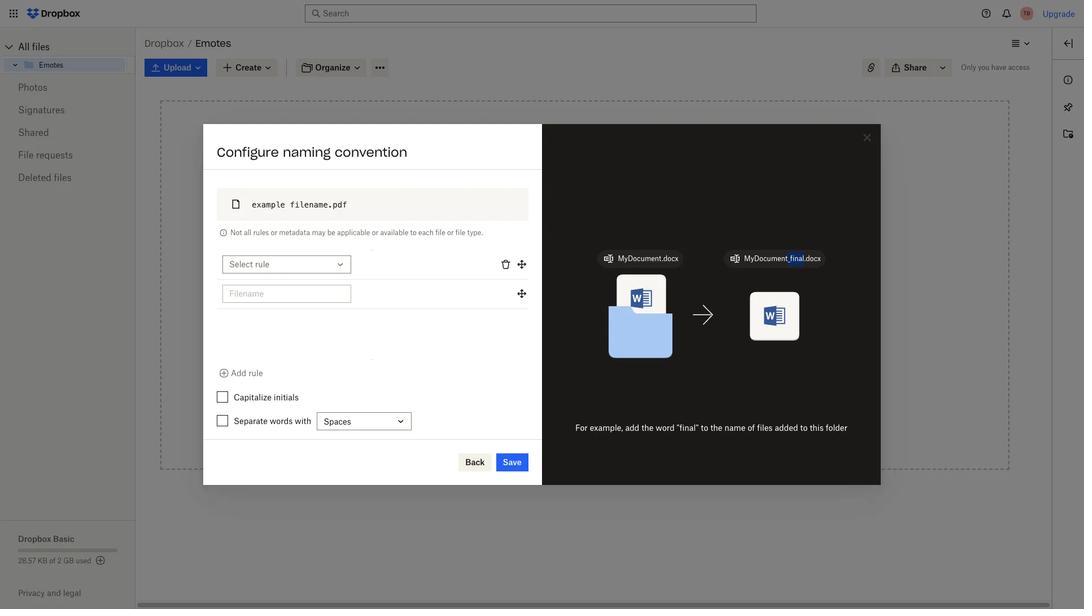 Task type: vqa. For each thing, say whether or not it's contained in the screenshot.
the Shared to the top
no



Task type: locate. For each thing, give the bounding box(es) containing it.
only you have access
[[961, 63, 1030, 72], [257, 230, 315, 237]]

0 horizontal spatial only
[[257, 230, 270, 237]]

only
[[961, 63, 976, 72], [257, 230, 270, 237]]

folder for this
[[562, 311, 584, 320]]

deleted files link
[[18, 167, 117, 189]]

and for legal
[[47, 589, 61, 599]]

folder inside more ways to add content element
[[562, 311, 584, 320]]

1 horizontal spatial you
[[978, 63, 990, 72]]

files for all files
[[32, 41, 50, 53]]

0 horizontal spatial added
[[323, 187, 351, 198]]

add
[[231, 369, 246, 378]]

1 vertical spatial share
[[516, 405, 539, 415]]

dropbox up the '28.57'
[[18, 535, 51, 544]]

the right the use
[[562, 225, 574, 234]]

open pinned items image
[[1062, 101, 1075, 114]]

deleted files
[[18, 172, 72, 184]]

or left available
[[372, 229, 378, 237]]

create automated folder
[[217, 145, 377, 160]]

upgrade link
[[1043, 9, 1075, 18]]

more
[[535, 282, 555, 291]]

gb
[[63, 557, 74, 566]]

this
[[546, 311, 560, 320], [810, 423, 824, 433]]

convention
[[335, 145, 407, 160]]

to
[[353, 187, 362, 198], [595, 212, 603, 222], [410, 229, 417, 237], [343, 279, 352, 291], [579, 282, 586, 291], [701, 423, 708, 433], [800, 423, 808, 433]]

the for add
[[710, 423, 722, 433]]

added up "filename.pdf"
[[323, 187, 351, 198]]

rename them to
[[282, 279, 352, 291]]

0 horizontal spatial add
[[588, 282, 603, 291]]

1 horizontal spatial dropbox
[[145, 38, 184, 49]]

1 vertical spatial rule
[[249, 369, 263, 378]]

upload,
[[605, 212, 633, 222]]

0 vertical spatial added
[[323, 187, 351, 198]]

your
[[606, 311, 622, 320]]

open details pane image
[[1062, 37, 1075, 50]]

Folder name text field
[[280, 209, 522, 221]]

emotes
[[195, 38, 231, 49], [39, 61, 63, 69]]

files for deleted files
[[54, 172, 72, 184]]

file
[[18, 150, 34, 161]]

1 horizontal spatial add
[[625, 423, 639, 433]]

open information panel image
[[1062, 73, 1075, 87]]

more ways to add content element
[[489, 281, 681, 433]]

and left the manage
[[541, 405, 555, 415]]

shared
[[18, 127, 49, 138]]

access
[[516, 311, 544, 320]]

more ways to add content
[[535, 282, 635, 291]]

signatures link
[[18, 99, 117, 121]]

only inside dialog
[[257, 230, 270, 237]]

0 horizontal spatial share
[[516, 405, 539, 415]]

naming
[[283, 145, 331, 160]]

dialog
[[203, 124, 881, 486]]

files right request
[[550, 374, 566, 383]]

1 horizontal spatial of
[[748, 423, 755, 433]]

or inside drop files here to upload, or use the 'upload' button
[[537, 225, 545, 234]]

0 horizontal spatial emotes
[[39, 61, 63, 69]]

files right name
[[757, 423, 773, 433]]

deleted
[[18, 172, 51, 184]]

0 vertical spatial emotes
[[195, 38, 231, 49]]

0 horizontal spatial have
[[283, 230, 295, 237]]

files up the use
[[558, 212, 574, 222]]

signatures
[[18, 104, 65, 116]]

rule for select rule
[[255, 260, 269, 269]]

1 vertical spatial have
[[283, 230, 295, 237]]

create
[[217, 145, 260, 160]]

separate
[[234, 417, 268, 426]]

files inside drop files here to upload, or use the 'upload' button
[[558, 212, 574, 222]]

manage
[[557, 405, 588, 415]]

1 horizontal spatial from
[[586, 311, 603, 320]]

2 file from the left
[[456, 229, 465, 237]]

all files tree
[[2, 38, 136, 74]]

from left your on the right
[[586, 311, 603, 320]]

import
[[516, 342, 542, 352]]

photos
[[18, 82, 47, 93]]

1 horizontal spatial this
[[810, 423, 824, 433]]

have
[[991, 63, 1006, 72], [283, 230, 295, 237]]

file
[[435, 229, 445, 237], [456, 229, 465, 237]]

drop
[[537, 212, 556, 222]]

select rule button
[[217, 251, 528, 281]]

0 horizontal spatial only you have access
[[257, 230, 315, 237]]

1 horizontal spatial folder
[[562, 311, 584, 320]]

of
[[748, 423, 755, 433], [49, 557, 56, 566]]

and for manage
[[541, 405, 555, 415]]

file right each
[[435, 229, 445, 237]]

requests
[[36, 150, 73, 161]]

0 horizontal spatial folder
[[340, 145, 377, 160]]

rule right the "select"
[[255, 260, 269, 269]]

the
[[562, 225, 574, 234], [642, 423, 654, 433], [710, 423, 722, 433]]

0 vertical spatial dropbox
[[145, 38, 184, 49]]

add left content
[[588, 282, 603, 291]]

rule for add rule
[[249, 369, 263, 378]]

2 horizontal spatial the
[[710, 423, 722, 433]]

the left name
[[710, 423, 722, 433]]

dialog containing create automated folder
[[203, 124, 881, 486]]

spaces
[[324, 417, 351, 427]]

added right name
[[775, 423, 798, 433]]

0 vertical spatial share
[[904, 63, 927, 72]]

file left the type.
[[456, 229, 465, 237]]

0 horizontal spatial dropbox
[[18, 535, 51, 544]]

of left 2
[[49, 557, 56, 566]]

and inside button
[[541, 405, 555, 415]]

from right import
[[544, 342, 562, 352]]

emotes down all files
[[39, 61, 63, 69]]

1 horizontal spatial access
[[1008, 63, 1030, 72]]

to inside drop files here to upload, or use the 'upload' button
[[595, 212, 603, 222]]

1 vertical spatial only you have access
[[257, 230, 315, 237]]

1 horizontal spatial and
[[541, 405, 555, 415]]

0 horizontal spatial file
[[435, 229, 445, 237]]

1 vertical spatial dropbox
[[18, 535, 51, 544]]

from
[[586, 311, 603, 320], [544, 342, 562, 352]]

0 horizontal spatial you
[[272, 230, 281, 237]]

files right all
[[32, 41, 50, 53]]

select
[[229, 260, 253, 269]]

0 horizontal spatial this
[[546, 311, 560, 320]]

0 vertical spatial and
[[541, 405, 555, 415]]

open activity image
[[1062, 128, 1075, 141]]

type.
[[467, 229, 483, 237]]

add
[[588, 282, 603, 291], [625, 423, 639, 433]]

2 horizontal spatial folder
[[826, 423, 847, 433]]

all
[[18, 41, 30, 53]]

or left the use
[[537, 225, 545, 234]]

rule right add
[[249, 369, 263, 378]]

folder
[[340, 145, 377, 160], [562, 311, 584, 320], [826, 423, 847, 433]]

access
[[1008, 63, 1030, 72], [297, 230, 315, 237]]

1 horizontal spatial added
[[775, 423, 798, 433]]

1 horizontal spatial only you have access
[[961, 63, 1030, 72]]

0 vertical spatial have
[[991, 63, 1006, 72]]

files down file requests link
[[54, 172, 72, 184]]

folder for automated
[[340, 145, 377, 160]]

use
[[547, 225, 560, 234]]

0 vertical spatial from
[[586, 311, 603, 320]]

0 horizontal spatial the
[[562, 225, 574, 234]]

1 vertical spatial added
[[775, 423, 798, 433]]

1 vertical spatial emotes
[[39, 61, 63, 69]]

you
[[978, 63, 990, 72], [272, 230, 281, 237]]

1 vertical spatial of
[[49, 557, 56, 566]]

0 vertical spatial folder
[[340, 145, 377, 160]]

and left "legal"
[[47, 589, 61, 599]]

0 horizontal spatial and
[[47, 589, 61, 599]]

0 vertical spatial only
[[961, 63, 976, 72]]

request files button
[[491, 368, 679, 390]]

0 vertical spatial rule
[[255, 260, 269, 269]]

share inside button
[[904, 63, 927, 72]]

dropbox left /
[[145, 38, 184, 49]]

emotes right /
[[195, 38, 231, 49]]

0 horizontal spatial of
[[49, 557, 56, 566]]

the left word
[[642, 423, 654, 433]]

each
[[418, 229, 434, 237]]

rule
[[255, 260, 269, 269], [249, 369, 263, 378]]

0 vertical spatial this
[[546, 311, 560, 320]]

0 vertical spatial add
[[588, 282, 603, 291]]

1 vertical spatial from
[[544, 342, 562, 352]]

privacy and legal link
[[18, 589, 136, 599]]

1 horizontal spatial file
[[456, 229, 465, 237]]

0 horizontal spatial access
[[297, 230, 315, 237]]

not
[[230, 229, 242, 237]]

files inside "button"
[[550, 374, 566, 383]]

0 vertical spatial you
[[978, 63, 990, 72]]

words
[[270, 417, 293, 426]]

the inside drop files here to upload, or use the 'upload' button
[[562, 225, 574, 234]]

1 horizontal spatial share
[[904, 63, 927, 72]]

folder permissions image
[[317, 229, 326, 238]]

1 vertical spatial and
[[47, 589, 61, 599]]

of right name
[[748, 423, 755, 433]]

1 vertical spatial only
[[257, 230, 270, 237]]

add right example,
[[625, 423, 639, 433]]

privacy and legal
[[18, 589, 81, 599]]

word
[[656, 423, 675, 433]]

share inside button
[[516, 405, 539, 415]]

1 vertical spatial folder
[[562, 311, 584, 320]]

files inside tree
[[32, 41, 50, 53]]

0 horizontal spatial from
[[544, 342, 562, 352]]

or right "rules"
[[271, 229, 277, 237]]

and
[[541, 405, 555, 415], [47, 589, 61, 599]]



Task type: describe. For each thing, give the bounding box(es) containing it.
drive
[[593, 342, 613, 352]]

all files
[[18, 41, 50, 53]]

files for request files
[[550, 374, 566, 383]]

basic
[[53, 535, 74, 544]]

request files
[[516, 374, 566, 383]]

1 vertical spatial this
[[810, 423, 824, 433]]

1 vertical spatial you
[[272, 230, 281, 237]]

this inside more ways to add content element
[[546, 311, 560, 320]]

file requests link
[[18, 144, 117, 167]]

example filename.pdf
[[252, 200, 347, 209]]

dropbox link
[[145, 36, 184, 51]]

configure
[[217, 145, 279, 160]]

share for share and manage
[[516, 405, 539, 415]]

global header element
[[0, 0, 1084, 28]]

shared link
[[18, 121, 117, 144]]

get more space image
[[93, 554, 107, 568]]

capitalize initials
[[234, 393, 299, 403]]

the for here
[[562, 225, 574, 234]]

add rule button
[[217, 367, 263, 381]]

_final
[[788, 254, 804, 263]]

example,
[[590, 423, 623, 433]]

28.57
[[18, 557, 36, 566]]

are
[[307, 187, 321, 198]]

filename.pdf
[[290, 200, 347, 209]]

files up example filename.pdf
[[286, 187, 304, 198]]

google
[[564, 342, 591, 352]]

kb
[[38, 557, 47, 566]]

select rule
[[229, 260, 269, 269]]

files for drop files here to upload, or use the 'upload' button
[[558, 212, 574, 222]]

mydocument
[[744, 254, 788, 263]]

be
[[327, 229, 335, 237]]

'upload'
[[576, 225, 606, 234]]

for
[[575, 423, 588, 433]]

dropbox for dropbox basic
[[18, 535, 51, 544]]

metadata
[[279, 229, 310, 237]]

not all rules or metadata may be applicable or available to each file or file type.
[[230, 229, 483, 237]]

drop files here to upload, or use the 'upload' button
[[537, 212, 633, 234]]

separate words with
[[234, 417, 311, 426]]

dropbox basic
[[18, 535, 74, 544]]

dropbox / emotes
[[145, 38, 231, 49]]

emotes link
[[23, 58, 125, 72]]

emotes inside all files tree
[[39, 61, 63, 69]]

.docx
[[804, 254, 821, 263]]

1 horizontal spatial emotes
[[195, 38, 231, 49]]

28.57 kb of 2 gb used
[[18, 557, 91, 566]]

photos link
[[18, 76, 117, 99]]

configure naming convention
[[217, 145, 407, 160]]

1 horizontal spatial have
[[991, 63, 1006, 72]]

initials
[[274, 393, 299, 403]]

file requests
[[18, 150, 73, 161]]

desktop
[[624, 311, 654, 320]]

Spaces button
[[317, 413, 412, 431]]

share and manage button
[[491, 399, 679, 422]]

back button
[[459, 454, 492, 472]]

import from google drive
[[516, 342, 613, 352]]

mydocument.docx
[[618, 254, 679, 263]]

share and manage
[[516, 405, 588, 415]]

back
[[465, 458, 485, 468]]

1 file from the left
[[435, 229, 445, 237]]

upgrade
[[1043, 9, 1075, 18]]

here
[[576, 212, 593, 222]]

available
[[380, 229, 408, 237]]

with
[[295, 417, 311, 426]]

0 vertical spatial access
[[1008, 63, 1030, 72]]

then
[[257, 279, 280, 291]]

privacy
[[18, 589, 45, 599]]

2 vertical spatial folder
[[826, 423, 847, 433]]

request
[[516, 374, 548, 383]]

them
[[318, 279, 341, 291]]

dropbox logo - go to the homepage image
[[23, 5, 84, 23]]

or right each
[[447, 229, 454, 237]]

for example, add the word "final" to the name of files added to this folder
[[575, 423, 847, 433]]

save button
[[496, 454, 528, 472]]

name
[[725, 423, 746, 433]]

automated
[[264, 145, 336, 160]]

ways
[[557, 282, 577, 291]]

all
[[244, 229, 251, 237]]

0 vertical spatial of
[[748, 423, 755, 433]]

rename
[[282, 279, 316, 291]]

0 vertical spatial only you have access
[[961, 63, 1030, 72]]

example
[[252, 200, 285, 209]]

1 vertical spatial add
[[625, 423, 639, 433]]

rules
[[253, 229, 269, 237]]

access this folder from your desktop
[[516, 311, 654, 320]]

mydocument _final .docx
[[744, 254, 821, 263]]

1 vertical spatial access
[[297, 230, 315, 237]]

Select rule button
[[222, 256, 351, 274]]

/
[[188, 38, 192, 48]]

capitalize
[[234, 393, 272, 403]]

1 horizontal spatial only
[[961, 63, 976, 72]]

content
[[605, 282, 635, 291]]

Filename text field
[[229, 288, 344, 300]]

when
[[257, 187, 284, 198]]

may
[[312, 229, 326, 237]]

"final"
[[677, 423, 699, 433]]

2
[[57, 557, 62, 566]]

legal
[[63, 589, 81, 599]]

dropbox for dropbox / emotes
[[145, 38, 184, 49]]

save
[[503, 458, 522, 468]]

applicable
[[337, 229, 370, 237]]

1 horizontal spatial the
[[642, 423, 654, 433]]

used
[[76, 557, 91, 566]]

files are added to
[[286, 187, 362, 198]]

share for share
[[904, 63, 927, 72]]

all files link
[[18, 38, 136, 56]]



